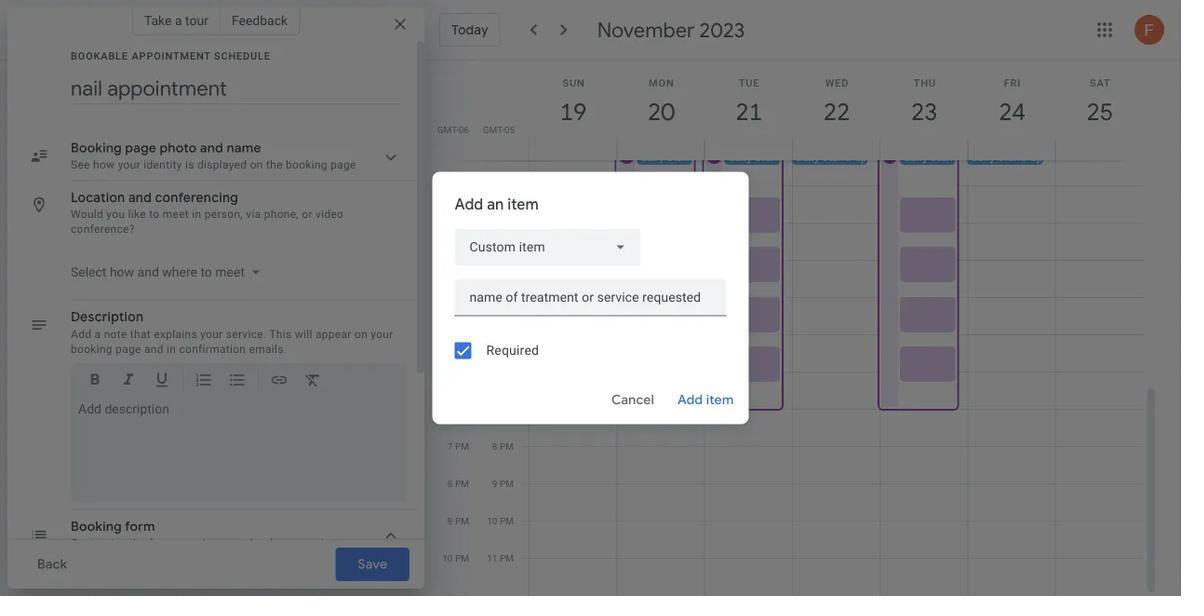 Task type: vqa. For each thing, say whether or not it's contained in the screenshot.
A in 'Button'
yes



Task type: describe. For each thing, give the bounding box(es) containing it.
remove formatting image
[[304, 370, 322, 392]]

none field inside the add an item dialog
[[455, 229, 641, 266]]

1 horizontal spatial 4
[[493, 292, 498, 303]]

12 pm
[[443, 180, 469, 191]]

today
[[452, 21, 489, 38]]

service.
[[226, 327, 267, 340]]

take a tour
[[144, 13, 209, 28]]

2 daily stand-up daily stand-up , from the left
[[905, 150, 1049, 163]]

1 stand- from the left
[[668, 150, 700, 163]]

3 stand- from the left
[[823, 150, 855, 163]]

gmt- for 06
[[438, 124, 459, 135]]

2 , from the left
[[1044, 150, 1046, 163]]

on
[[355, 327, 368, 340]]

0 vertical spatial 8
[[493, 441, 498, 452]]

video
[[316, 208, 344, 221]]

description add a note that explains your service. this will appear on your booking page and in confirmation emails.
[[71, 309, 394, 355]]

7 column header from the left
[[1056, 61, 1145, 161]]

6 column header from the left
[[968, 61, 1057, 161]]

5 pm
[[448, 366, 469, 377]]

0 vertical spatial form
[[125, 518, 155, 535]]

0 vertical spatial 2
[[493, 217, 498, 228]]

7
[[448, 441, 453, 452]]

0 vertical spatial 10 pm
[[487, 515, 514, 526]]

1 horizontal spatial 9 pm
[[493, 478, 514, 489]]

2 your from the left
[[371, 327, 394, 340]]

0 horizontal spatial 10
[[443, 552, 453, 563]]

book
[[250, 537, 276, 550]]

2 up from the left
[[788, 150, 801, 163]]

page
[[116, 342, 141, 355]]

1
[[448, 217, 453, 228]]

Custom item text field
[[455, 286, 727, 309]]

1 horizontal spatial 9
[[493, 478, 498, 489]]

2 daily stand-up button from the left
[[725, 148, 835, 165]]

you
[[107, 208, 125, 221]]

booking
[[71, 518, 122, 535]]

conference?
[[71, 223, 135, 236]]

an inside booking form customize the form people use to book an appointment
[[279, 537, 292, 550]]

person,
[[205, 208, 243, 221]]

1 pm
[[448, 217, 469, 228]]

3 up from the left
[[855, 150, 868, 163]]

explains
[[154, 327, 197, 340]]

november 2023
[[598, 17, 745, 43]]

5 daily from the left
[[972, 150, 996, 163]]

11
[[487, 552, 498, 563]]

05
[[505, 124, 515, 135]]

bold image
[[86, 370, 104, 392]]

1 vertical spatial 4
[[448, 329, 453, 340]]

add inside description add a note that explains your service. this will appear on your booking page and in confirmation emails.
[[71, 327, 92, 340]]

bookable appointment schedule
[[71, 50, 271, 61]]

1 vertical spatial 9
[[448, 515, 453, 526]]

3 daily from the left
[[796, 150, 820, 163]]

06
[[459, 124, 469, 135]]

5 stand- from the left
[[999, 150, 1031, 163]]

to inside booking form customize the form people use to book an appointment
[[237, 537, 247, 550]]

1 daily stand-up button from the left
[[637, 148, 747, 165]]

people
[[177, 537, 212, 550]]

2023
[[700, 17, 745, 43]]

4 up from the left
[[964, 150, 976, 163]]

conferencing
[[155, 189, 239, 206]]

4 stand- from the left
[[931, 150, 964, 163]]

1 vertical spatial form
[[149, 537, 174, 550]]

numbered list image
[[195, 370, 213, 392]]

in inside description add a note that explains your service. this will appear on your booking page and in confirmation emails.
[[167, 342, 176, 355]]

would
[[71, 208, 103, 221]]

formatting options toolbar
[[71, 364, 406, 403]]

0 vertical spatial 2 pm
[[493, 217, 514, 228]]

required
[[487, 343, 539, 358]]

5 column header from the left
[[880, 61, 969, 161]]

meet
[[163, 208, 189, 221]]

4 daily from the left
[[905, 150, 928, 163]]

1 vertical spatial 8 pm
[[448, 478, 469, 489]]

add item
[[678, 392, 734, 408]]

5
[[448, 366, 453, 377]]

cancel
[[612, 392, 655, 408]]

0 horizontal spatial 2
[[448, 254, 453, 265]]

appointment
[[295, 537, 361, 550]]

7 pm
[[448, 441, 469, 452]]

phone,
[[264, 208, 299, 221]]

booking form customize the form people use to book an appointment
[[71, 518, 361, 550]]

1 , from the left
[[868, 150, 871, 163]]

0 horizontal spatial 9 pm
[[448, 515, 469, 526]]

1 vertical spatial 10 pm
[[443, 552, 469, 563]]

via
[[246, 208, 261, 221]]

bulleted list image
[[228, 370, 247, 392]]

or
[[302, 208, 313, 221]]

location and conferencing would you like to meet in person, via phone, or video conference?
[[71, 189, 344, 236]]



Task type: locate. For each thing, give the bounding box(es) containing it.
daily stand-up
[[641, 150, 713, 163]]

an
[[487, 195, 504, 214], [279, 537, 292, 550]]

9 pm up 11 pm
[[493, 478, 514, 489]]

1 vertical spatial and
[[144, 342, 164, 355]]

confirmation
[[179, 342, 246, 355]]

3 column header from the left
[[705, 61, 793, 161]]

1 vertical spatial to
[[237, 537, 247, 550]]

1 horizontal spatial to
[[237, 537, 247, 550]]

to right use
[[237, 537, 247, 550]]

0 horizontal spatial a
[[95, 327, 101, 340]]

item right cancel "button"
[[707, 392, 734, 408]]

to inside location and conferencing would you like to meet in person, via phone, or video conference?
[[149, 208, 160, 221]]

gmt- for 05
[[483, 124, 505, 135]]

item inside button
[[707, 392, 734, 408]]

2 down 1 in the top of the page
[[448, 254, 453, 265]]

3 down 1 in the top of the page
[[448, 292, 453, 303]]

this
[[270, 327, 292, 340]]

9 pm
[[493, 478, 514, 489], [448, 515, 469, 526]]

0 horizontal spatial add
[[71, 327, 92, 340]]

0 vertical spatial a
[[175, 13, 182, 28]]

note
[[104, 327, 127, 340]]

1 vertical spatial in
[[167, 342, 176, 355]]

4
[[493, 292, 498, 303], [448, 329, 453, 340]]

3 down add an item
[[493, 254, 498, 265]]

insert link image
[[270, 370, 289, 392]]

10 up 11
[[487, 515, 498, 526]]

in down the conferencing
[[192, 208, 202, 221]]

gmt- right 06
[[483, 124, 505, 135]]

in
[[192, 208, 202, 221], [167, 342, 176, 355]]

daily stand-up button
[[637, 148, 747, 165], [725, 148, 835, 165], [901, 148, 1011, 165]]

0 vertical spatial 4 pm
[[493, 292, 514, 303]]

1 your from the left
[[200, 327, 223, 340]]

1 gmt- from the left
[[438, 124, 459, 135]]

8 right 7 pm
[[493, 441, 498, 452]]

1 vertical spatial 3 pm
[[448, 292, 469, 303]]

1 horizontal spatial 8
[[493, 441, 498, 452]]

1 vertical spatial 3
[[448, 292, 453, 303]]

a up booking
[[95, 327, 101, 340]]

and up like
[[128, 189, 152, 206]]

item
[[508, 195, 539, 214], [707, 392, 734, 408]]

1 horizontal spatial your
[[371, 327, 394, 340]]

schedule
[[214, 50, 271, 61]]

12
[[443, 180, 453, 191]]

0 horizontal spatial gmt-
[[438, 124, 459, 135]]

cancel button
[[604, 378, 663, 422]]

bookable
[[71, 50, 128, 61]]

1 daily stand-up daily stand-up , from the left
[[729, 150, 873, 163]]

tour
[[185, 13, 209, 28]]

1 horizontal spatial in
[[192, 208, 202, 221]]

0 vertical spatial 9 pm
[[493, 478, 514, 489]]

1 vertical spatial an
[[279, 537, 292, 550]]

your up confirmation
[[200, 327, 223, 340]]

1 vertical spatial add
[[71, 327, 92, 340]]

8 pm
[[493, 441, 514, 452], [448, 478, 469, 489]]

1 horizontal spatial item
[[707, 392, 734, 408]]

form up the
[[125, 518, 155, 535]]

add up booking
[[71, 327, 92, 340]]

0 vertical spatial an
[[487, 195, 504, 214]]

0 vertical spatial and
[[128, 189, 152, 206]]

10 pm up 11 pm
[[487, 515, 514, 526]]

10
[[487, 515, 498, 526], [443, 552, 453, 563]]

1 horizontal spatial 2 pm
[[493, 217, 514, 228]]

0 horizontal spatial 3
[[448, 292, 453, 303]]

9 down 7
[[448, 515, 453, 526]]

add for add item
[[678, 392, 703, 408]]

take
[[144, 13, 172, 28]]

item down '05'
[[508, 195, 539, 214]]

1 horizontal spatial gmt-
[[483, 124, 505, 135]]

1 horizontal spatial add
[[455, 195, 484, 214]]

add an item dialog
[[433, 172, 749, 424]]

2 stand- from the left
[[756, 150, 788, 163]]

daily
[[641, 150, 665, 163], [729, 150, 753, 163], [796, 150, 820, 163], [905, 150, 928, 163], [972, 150, 996, 163]]

appointment
[[132, 50, 211, 61]]

in inside location and conferencing would you like to meet in person, via phone, or video conference?
[[192, 208, 202, 221]]

0 horizontal spatial 4
[[448, 329, 453, 340]]

3 pm
[[493, 254, 514, 265], [448, 292, 469, 303]]

feedback button
[[221, 6, 300, 35]]

november
[[598, 17, 695, 43]]

form
[[125, 518, 155, 535], [149, 537, 174, 550]]

1 horizontal spatial a
[[175, 13, 182, 28]]

add item button
[[671, 378, 742, 422]]

1 up from the left
[[700, 150, 713, 163]]

3 pm down 1 pm
[[448, 292, 469, 303]]

2 down add an item
[[493, 217, 498, 228]]

stand-
[[668, 150, 700, 163], [756, 150, 788, 163], [823, 150, 855, 163], [931, 150, 964, 163], [999, 150, 1031, 163]]

0 vertical spatial 8 pm
[[493, 441, 514, 452]]

1 horizontal spatial 8 pm
[[493, 441, 514, 452]]

emails.
[[249, 342, 287, 355]]

like
[[128, 208, 146, 221]]

and inside description add a note that explains your service. this will appear on your booking page and in confirmation emails.
[[144, 342, 164, 355]]

italic image
[[119, 370, 138, 392]]

and inside location and conferencing would you like to meet in person, via phone, or video conference?
[[128, 189, 152, 206]]

0 vertical spatial item
[[508, 195, 539, 214]]

use
[[215, 537, 234, 550]]

add up 1 pm
[[455, 195, 484, 214]]

in down explains
[[167, 342, 176, 355]]

1 daily from the left
[[641, 150, 665, 163]]

10 pm
[[487, 515, 514, 526], [443, 552, 469, 563]]

4 up the 5
[[448, 329, 453, 340]]

1 horizontal spatial 4 pm
[[493, 292, 514, 303]]

2 gmt- from the left
[[483, 124, 505, 135]]

3 daily stand-up button from the left
[[901, 148, 1011, 165]]

column header
[[529, 61, 618, 161], [617, 61, 706, 161], [705, 61, 793, 161], [792, 61, 881, 161], [880, 61, 969, 161], [968, 61, 1057, 161], [1056, 61, 1145, 161]]

8 down 7
[[448, 478, 453, 489]]

that
[[130, 327, 151, 340]]

pm
[[455, 180, 469, 191], [455, 217, 469, 228], [500, 217, 514, 228], [455, 254, 469, 265], [500, 254, 514, 265], [455, 292, 469, 303], [500, 292, 514, 303], [455, 329, 469, 340], [455, 366, 469, 377], [455, 441, 469, 452], [500, 441, 514, 452], [455, 478, 469, 489], [500, 478, 514, 489], [455, 515, 469, 526], [500, 515, 514, 526], [455, 552, 469, 563], [500, 552, 514, 563]]

0 horizontal spatial item
[[508, 195, 539, 214]]

1 vertical spatial item
[[707, 392, 734, 408]]

0 horizontal spatial an
[[279, 537, 292, 550]]

1 vertical spatial 10
[[443, 552, 453, 563]]

booking
[[71, 342, 113, 355]]

9 pm down 7 pm
[[448, 515, 469, 526]]

appear
[[316, 327, 352, 340]]

9
[[493, 478, 498, 489], [448, 515, 453, 526]]

take a tour button
[[132, 6, 221, 35]]

gmt-
[[438, 124, 459, 135], [483, 124, 505, 135]]

add
[[455, 195, 484, 214], [71, 327, 92, 340], [678, 392, 703, 408]]

11 pm
[[487, 552, 514, 563]]

1 horizontal spatial 3 pm
[[493, 254, 514, 265]]

a inside description add a note that explains your service. this will appear on your booking page and in confirmation emails.
[[95, 327, 101, 340]]

9 up 11
[[493, 478, 498, 489]]

1 horizontal spatial daily stand-up daily stand-up ,
[[905, 150, 1049, 163]]

up
[[700, 150, 713, 163], [788, 150, 801, 163], [855, 150, 868, 163], [964, 150, 976, 163], [1031, 150, 1044, 163]]

3 pm down add an item
[[493, 254, 514, 265]]

3
[[493, 254, 498, 265], [448, 292, 453, 303]]

location
[[71, 189, 125, 206]]

0 horizontal spatial to
[[149, 208, 160, 221]]

4 pm up 5 pm
[[448, 329, 469, 340]]

1 vertical spatial 4 pm
[[448, 329, 469, 340]]

2 vertical spatial add
[[678, 392, 703, 408]]

daily stand-up daily stand-up ,
[[729, 150, 873, 163], [905, 150, 1049, 163]]

None field
[[455, 229, 641, 266]]

2 column header from the left
[[617, 61, 706, 161]]

0 horizontal spatial 9
[[448, 515, 453, 526]]

form right the
[[149, 537, 174, 550]]

grid containing daily stand-up
[[432, 61, 1160, 596]]

will
[[295, 327, 313, 340]]

1 vertical spatial a
[[95, 327, 101, 340]]

0 horizontal spatial ,
[[868, 150, 871, 163]]

today button
[[440, 13, 501, 47]]

1 horizontal spatial an
[[487, 195, 504, 214]]

1 vertical spatial 2
[[448, 254, 453, 265]]

grid
[[432, 61, 1160, 596]]

back button
[[22, 548, 82, 581]]

the
[[129, 537, 146, 550]]

add for add an item
[[455, 195, 484, 214]]

feedback
[[232, 13, 288, 28]]

0 vertical spatial to
[[149, 208, 160, 221]]

gmt- left gmt-05
[[438, 124, 459, 135]]

5 up from the left
[[1031, 150, 1044, 163]]

Description text field
[[78, 401, 399, 494]]

4 column header from the left
[[792, 61, 881, 161]]

0 horizontal spatial daily stand-up daily stand-up ,
[[729, 150, 873, 163]]

Add title text field
[[71, 75, 402, 102]]

gmt-06
[[438, 124, 469, 135]]

an inside the add an item dialog
[[487, 195, 504, 214]]

2
[[493, 217, 498, 228], [448, 254, 453, 265]]

back
[[37, 556, 67, 573]]

10 pm left 11
[[443, 552, 469, 563]]

0 horizontal spatial in
[[167, 342, 176, 355]]

0 vertical spatial 3 pm
[[493, 254, 514, 265]]

your
[[200, 327, 223, 340], [371, 327, 394, 340]]

a inside button
[[175, 13, 182, 28]]

8
[[493, 441, 498, 452], [448, 478, 453, 489]]

1 horizontal spatial ,
[[1044, 150, 1046, 163]]

underline image
[[153, 370, 171, 392]]

a left tour
[[175, 13, 182, 28]]

to right like
[[149, 208, 160, 221]]

0 vertical spatial 4
[[493, 292, 498, 303]]

2 pm down 1 pm
[[448, 254, 469, 265]]

0 vertical spatial 3
[[493, 254, 498, 265]]

gmt-05
[[483, 124, 515, 135]]

0 vertical spatial in
[[192, 208, 202, 221]]

and
[[128, 189, 152, 206], [144, 342, 164, 355]]

8 pm down 7 pm
[[448, 478, 469, 489]]

customize
[[71, 537, 126, 550]]

add an item
[[455, 195, 539, 214]]

0 vertical spatial 10
[[487, 515, 498, 526]]

1 vertical spatial 9 pm
[[448, 515, 469, 526]]

0 horizontal spatial 8
[[448, 478, 453, 489]]

4 up required
[[493, 292, 498, 303]]

0 horizontal spatial your
[[200, 327, 223, 340]]

add right cancel "button"
[[678, 392, 703, 408]]

0 horizontal spatial 3 pm
[[448, 292, 469, 303]]

2 pm
[[493, 217, 514, 228], [448, 254, 469, 265]]

0 horizontal spatial 10 pm
[[443, 552, 469, 563]]

1 vertical spatial 2 pm
[[448, 254, 469, 265]]

8 pm right 7 pm
[[493, 441, 514, 452]]

2 pm down add an item
[[493, 217, 514, 228]]

1 horizontal spatial 10
[[487, 515, 498, 526]]

your right on
[[371, 327, 394, 340]]

a
[[175, 13, 182, 28], [95, 327, 101, 340]]

description
[[71, 309, 144, 326]]

4 pm up required
[[493, 292, 514, 303]]

1 horizontal spatial 2
[[493, 217, 498, 228]]

2 daily from the left
[[729, 150, 753, 163]]

10 left 11
[[443, 552, 453, 563]]

1 horizontal spatial 3
[[493, 254, 498, 265]]

0 horizontal spatial 4 pm
[[448, 329, 469, 340]]

add inside button
[[678, 392, 703, 408]]

1 horizontal spatial 10 pm
[[487, 515, 514, 526]]

0 vertical spatial 9
[[493, 478, 498, 489]]

0 horizontal spatial 2 pm
[[448, 254, 469, 265]]

and down 'that'
[[144, 342, 164, 355]]

1 vertical spatial 8
[[448, 478, 453, 489]]

1 column header from the left
[[529, 61, 618, 161]]

,
[[868, 150, 871, 163], [1044, 150, 1046, 163]]

0 vertical spatial add
[[455, 195, 484, 214]]

4 pm
[[493, 292, 514, 303], [448, 329, 469, 340]]

0 horizontal spatial 8 pm
[[448, 478, 469, 489]]

2 horizontal spatial add
[[678, 392, 703, 408]]



